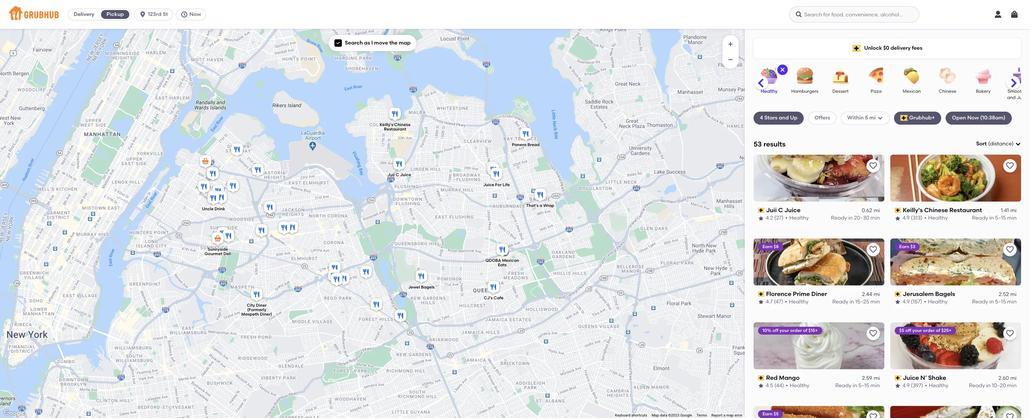 Task type: locate. For each thing, give the bounding box(es) containing it.
open
[[952, 115, 966, 121]]

0 horizontal spatial your
[[780, 328, 789, 334]]

0.62 mi
[[862, 208, 880, 214]]

0 vertical spatial a
[[540, 203, 542, 208]]

subscription pass image for florence prime diner
[[758, 292, 765, 297]]

jerusalem bagels logo image
[[890, 239, 1021, 286]]

open now (10:38am)
[[952, 115, 1006, 121]]

off for juice
[[905, 328, 911, 334]]

1 horizontal spatial off
[[905, 328, 911, 334]]

jerusalem bagels image
[[359, 265, 373, 281]]

your
[[780, 328, 789, 334], [912, 328, 922, 334]]

subscription pass image for juii c juice
[[758, 208, 765, 213]]

ready in 20–30 min
[[831, 215, 880, 222]]

5–15 down 2.59
[[858, 383, 869, 390]]

1 vertical spatial diner
[[256, 303, 267, 308]]

ready in 5–15 min for red mango
[[835, 383, 880, 390]]

earn left $8
[[763, 244, 773, 250]]

0 horizontal spatial restaurant
[[384, 127, 406, 132]]

2 your from the left
[[912, 328, 922, 334]]

ready for juice n' shake
[[969, 383, 985, 390]]

of
[[803, 328, 807, 334], [936, 328, 940, 334]]

0 horizontal spatial diner
[[256, 303, 267, 308]]

• healthy right (313)
[[924, 215, 948, 222]]

0 vertical spatial mexican
[[903, 89, 921, 94]]

1 order from the left
[[790, 328, 802, 334]]

mi right 2.52
[[1011, 292, 1017, 298]]

1 vertical spatial 4.9
[[903, 299, 910, 306]]

map right "the"
[[399, 40, 411, 46]]

0 horizontal spatial map
[[399, 40, 411, 46]]

grubhub plus flag logo image left grubhub+
[[900, 115, 908, 121]]

• healthy down florence prime diner
[[785, 299, 809, 306]]

4.9 (313)
[[903, 215, 923, 222]]

error
[[735, 414, 743, 418]]

smoothies and juices
[[1007, 89, 1030, 100]]

1 your from the left
[[780, 328, 789, 334]]

$0
[[883, 45, 889, 51]]

juice
[[400, 173, 411, 177], [483, 183, 494, 187], [784, 207, 801, 214], [903, 375, 919, 382]]

save this restaurant image
[[1006, 162, 1015, 170], [869, 246, 878, 254], [1006, 246, 1015, 254], [869, 329, 878, 338], [869, 413, 878, 419], [1006, 413, 1015, 419]]

mi right 5 on the right top
[[869, 115, 876, 121]]

mr. vino cucina image
[[369, 297, 384, 314]]

juii c juice logo image
[[754, 155, 884, 202]]

healthy right (313)
[[928, 215, 948, 222]]

grubhub plus flag logo image
[[852, 45, 861, 52], [900, 115, 908, 121]]

(313)
[[911, 215, 923, 222]]

min down 2.60 mi
[[1007, 383, 1017, 390]]

mi for jerusalem bagels
[[1011, 292, 1017, 298]]

mi right 1.41
[[1011, 208, 1017, 214]]

subscription pass image for juice n' shake
[[895, 376, 901, 381]]

$5 down the 4.5 (44)
[[774, 412, 779, 418]]

jerusalem bagels
[[903, 291, 955, 298]]

bagels for jewel bagels
[[421, 285, 435, 290]]

of for red mango
[[803, 328, 807, 334]]

restaurant down keilly's chinese restaurant icon
[[384, 127, 406, 132]]

0 vertical spatial save this restaurant image
[[869, 162, 878, 170]]

now right the st
[[189, 11, 201, 17]]

min for juice
[[871, 215, 880, 222]]

diner inside the cj's cafe city diner (formerly maspeth diner)
[[256, 303, 267, 308]]

rego park coffee shop image
[[329, 272, 344, 289]]

mi right 2.44
[[874, 292, 880, 298]]

star icon image left 4.9 (313)
[[895, 216, 901, 222]]

crescent gourmet image
[[198, 154, 213, 170]]

2.52 mi
[[999, 292, 1017, 298]]

dinerbar image
[[336, 271, 351, 288]]

0 horizontal spatial juii
[[388, 173, 395, 177]]

grubhub plus flag logo image left unlock
[[852, 45, 861, 52]]

• healthy for prime
[[785, 299, 809, 306]]

ready for keilly's chinese restaurant
[[972, 215, 988, 222]]

ready in 5–15 min down 2.59
[[835, 383, 880, 390]]

for
[[495, 183, 502, 187]]

earn
[[763, 244, 773, 250], [899, 244, 909, 250], [763, 412, 773, 418]]

0 horizontal spatial $5
[[774, 412, 779, 418]]

10% off your order of $15+
[[763, 328, 818, 334]]

• right (313)
[[924, 215, 926, 222]]

bagels right "jerusalem"
[[935, 291, 955, 298]]

(27)
[[774, 215, 784, 222]]

1 horizontal spatial juii
[[766, 207, 777, 214]]

1 horizontal spatial your
[[912, 328, 922, 334]]

smoothies and juices image
[[1006, 68, 1030, 84]]

1 horizontal spatial of
[[936, 328, 940, 334]]

0 horizontal spatial grubhub plus flag logo image
[[852, 45, 861, 52]]

distance
[[990, 141, 1012, 147]]

restaurant inside keilly's chinese restaurant
[[384, 127, 406, 132]]

1.41 mi
[[1001, 208, 1017, 214]]

0 vertical spatial 5–15
[[995, 215, 1006, 222]]

4.9 for jerusalem bagels
[[903, 299, 910, 306]]

0 vertical spatial restaurant
[[384, 127, 406, 132]]

svg image
[[1010, 10, 1019, 19], [181, 11, 188, 18], [795, 11, 803, 18], [780, 67, 786, 73], [877, 115, 883, 121]]

min down 0.62 mi
[[871, 215, 880, 222]]

subscription pass image for jerusalem bagels
[[895, 292, 901, 297]]

0 vertical spatial juii
[[388, 173, 395, 177]]

bagels right jewel
[[421, 285, 435, 290]]

• down juice n' shake
[[925, 383, 927, 390]]

save this restaurant image
[[869, 162, 878, 170], [1006, 329, 1015, 338]]

shake
[[928, 375, 946, 382]]

123rd
[[148, 11, 161, 17]]

restaurant down "keilly's chinese restaurant logo"
[[950, 207, 982, 214]]

a left the "wrap"
[[540, 203, 542, 208]]

0 horizontal spatial c
[[396, 173, 399, 177]]

0 vertical spatial grubhub plus flag logo image
[[852, 45, 861, 52]]

5–15 down 2.52
[[995, 299, 1006, 306]]

order for n'
[[923, 328, 935, 334]]

0 horizontal spatial now
[[189, 11, 201, 17]]

0 vertical spatial $5
[[899, 328, 904, 334]]

0 vertical spatial now
[[189, 11, 201, 17]]

10–20
[[992, 383, 1006, 390]]

florence
[[766, 291, 792, 298]]

min down 2.44 mi
[[871, 299, 880, 306]]

ready
[[831, 215, 847, 222], [972, 215, 988, 222], [832, 299, 848, 306], [972, 299, 988, 306], [835, 383, 851, 390], [969, 383, 985, 390]]

map
[[399, 40, 411, 46], [726, 414, 734, 418]]

a for report
[[723, 414, 725, 418]]

healthy down healthy image
[[761, 89, 778, 94]]

1 horizontal spatial restaurant
[[950, 207, 982, 214]]

report
[[712, 414, 723, 418]]

that's a wrap image
[[533, 187, 548, 204]]

sunnyside
[[208, 247, 228, 252]]

mango
[[779, 375, 800, 382]]

map data ©2023 google
[[652, 414, 692, 418]]

1 vertical spatial map
[[726, 414, 734, 418]]

in for juice n' shake
[[986, 383, 991, 390]]

star icon image for red mango
[[758, 384, 764, 390]]

1 horizontal spatial a
[[723, 414, 725, 418]]

wrap
[[543, 203, 554, 208]]

$5
[[899, 328, 904, 334], [774, 412, 779, 418]]

diner right the prime
[[811, 291, 827, 298]]

diner up diner)
[[256, 303, 267, 308]]

4.7 (47)
[[766, 299, 783, 306]]

keilly's chinese restaurant inside map region
[[380, 123, 411, 132]]

keilly's inside keilly's chinese restaurant
[[380, 123, 393, 127]]

0 horizontal spatial bagels
[[421, 285, 435, 290]]

uncle drink image
[[206, 191, 221, 207]]

and down smoothies
[[1007, 95, 1016, 100]]

save this restaurant image for earn $8
[[869, 246, 878, 254]]

toast & roast image
[[197, 179, 211, 196]]

1 vertical spatial juii c juice
[[766, 207, 801, 214]]

off right 10%
[[773, 328, 779, 334]]

1 horizontal spatial map
[[726, 414, 734, 418]]

0 vertical spatial keilly's chinese restaurant
[[380, 123, 411, 132]]

order left $25+
[[923, 328, 935, 334]]

2 order from the left
[[923, 328, 935, 334]]

earn $8
[[763, 244, 779, 250]]

1 horizontal spatial and
[[1007, 95, 1016, 100]]

cafe 52 restaurant image
[[221, 229, 236, 245]]

3 4.9 from the top
[[903, 383, 910, 390]]

None field
[[976, 140, 1021, 148]]

order left $15+
[[790, 328, 802, 334]]

save this restaurant button
[[867, 159, 880, 173], [1003, 159, 1017, 173], [867, 243, 880, 257], [1003, 243, 1017, 257], [867, 327, 880, 341], [1003, 327, 1017, 341], [867, 411, 880, 419], [1003, 411, 1017, 419]]

• right (44)
[[786, 383, 788, 390]]

• healthy down jerusalem bagels
[[924, 299, 948, 306]]

a right report
[[723, 414, 725, 418]]

• healthy for mango
[[786, 383, 809, 390]]

healthy for juice n' shake
[[929, 383, 949, 390]]

google
[[680, 414, 692, 418]]

0 vertical spatial 4.9
[[903, 215, 910, 222]]

a for that's
[[540, 203, 542, 208]]

bagels inside map region
[[421, 285, 435, 290]]

(397)
[[911, 383, 923, 390]]

delivery
[[74, 11, 94, 17]]

2 4.9 from the top
[[903, 299, 910, 306]]

juii up 4.2
[[766, 207, 777, 214]]

0 vertical spatial map
[[399, 40, 411, 46]]

juii up that's a wrap uncle drink
[[388, 173, 395, 177]]

2 of from the left
[[936, 328, 940, 334]]

min for diner
[[871, 299, 880, 306]]

4.9 (397)
[[903, 383, 923, 390]]

your down (157)
[[912, 328, 922, 334]]

earn left $3
[[899, 244, 909, 250]]

mi right 0.62
[[874, 208, 880, 214]]

healthy for red mango
[[790, 383, 809, 390]]

bagels
[[421, 285, 435, 290], [935, 291, 955, 298]]

0 vertical spatial c
[[396, 173, 399, 177]]

$8
[[774, 244, 779, 250]]

4.9 left (313)
[[903, 215, 910, 222]]

1 vertical spatial and
[[779, 115, 789, 121]]

star icon image left 4.9 (157)
[[895, 300, 901, 306]]

1 vertical spatial ready in 5–15 min
[[972, 299, 1017, 306]]

1 horizontal spatial $5
[[899, 328, 904, 334]]

• healthy for chinese
[[924, 215, 948, 222]]

0 horizontal spatial juii c juice
[[388, 173, 411, 177]]

2 vertical spatial ready in 5–15 min
[[835, 383, 880, 390]]

subscription pass image for keilly's chinese restaurant
[[895, 208, 901, 213]]

bagels & brew image
[[214, 190, 229, 206]]

•
[[785, 215, 788, 222], [924, 215, 926, 222], [785, 299, 787, 306], [924, 299, 926, 306], [786, 383, 788, 390], [925, 383, 927, 390]]

mi right 2.60
[[1011, 376, 1017, 382]]

min down 1.41 mi
[[1007, 215, 1017, 222]]

4.9 (157)
[[903, 299, 922, 306]]

$5 down 4.9 (157)
[[899, 328, 904, 334]]

15–25
[[855, 299, 869, 306]]

0 horizontal spatial mexican
[[502, 258, 519, 263]]

1 vertical spatial juii
[[766, 207, 777, 214]]

of for juice n' shake
[[936, 328, 940, 334]]

off down 4.9 (157)
[[905, 328, 911, 334]]

1 horizontal spatial c
[[778, 207, 783, 214]]

ready for florence prime diner
[[832, 299, 848, 306]]

unlock
[[864, 45, 882, 51]]

pizza
[[871, 89, 882, 94]]

2.60
[[999, 376, 1009, 382]]

earn $5
[[763, 412, 779, 418]]

1 vertical spatial keilly's
[[903, 207, 923, 214]]

juice n' shake
[[903, 375, 946, 382]]

keyboard shortcuts button
[[615, 414, 647, 419]]

star icon image for keilly's chinese restaurant
[[895, 216, 901, 222]]

healthy down florence prime diner
[[789, 299, 809, 306]]

star icon image for juice n' shake
[[895, 384, 901, 390]]

mexican right qdoba
[[502, 258, 519, 263]]

1 of from the left
[[803, 328, 807, 334]]

1 vertical spatial chinese
[[394, 123, 411, 127]]

mi
[[869, 115, 876, 121], [874, 208, 880, 214], [1011, 208, 1017, 214], [874, 292, 880, 298], [1011, 292, 1017, 298], [874, 376, 880, 382], [1011, 376, 1017, 382]]

4 stars and up
[[760, 115, 798, 121]]

mi for red mango
[[874, 376, 880, 382]]

(44)
[[775, 383, 784, 390]]

keilly's
[[380, 123, 393, 127], [903, 207, 923, 214]]

search as i move the map
[[345, 40, 411, 46]]

1 vertical spatial bagels
[[935, 291, 955, 298]]

ready in 5–15 min down 1.41
[[972, 215, 1017, 222]]

min down 2.59 mi
[[871, 383, 880, 390]]

of left $15+
[[803, 328, 807, 334]]

united brothers juice bar image
[[206, 166, 220, 183]]

healthy down mango
[[790, 383, 809, 390]]

1 horizontal spatial bagels
[[935, 291, 955, 298]]

• right (157)
[[924, 299, 926, 306]]

eats
[[498, 263, 507, 268]]

off for red
[[773, 328, 779, 334]]

• healthy down "shake"
[[925, 383, 949, 390]]

• right the (27)
[[785, 215, 788, 222]]

4.5 (44)
[[766, 383, 784, 390]]

svg image
[[994, 10, 1003, 19], [139, 11, 146, 18], [336, 41, 340, 45], [1015, 141, 1021, 147]]

1 off from the left
[[773, 328, 779, 334]]

0 horizontal spatial order
[[790, 328, 802, 334]]

mi for keilly's chinese restaurant
[[1011, 208, 1017, 214]]

now inside button
[[189, 11, 201, 17]]

your for mango
[[780, 328, 789, 334]]

green leafs juice bar image
[[216, 226, 230, 242]]

sobol image
[[230, 142, 245, 158]]

1 horizontal spatial diner
[[811, 291, 827, 298]]

1 vertical spatial mexican
[[502, 258, 519, 263]]

• right the (47)
[[785, 299, 787, 306]]

1 horizontal spatial grubhub plus flag logo image
[[900, 115, 908, 121]]

0 horizontal spatial keilly's
[[380, 123, 393, 127]]

1 4.9 from the top
[[903, 215, 910, 222]]

1 horizontal spatial juii c juice
[[766, 207, 801, 214]]

subscription pass image
[[758, 208, 765, 213], [895, 208, 901, 213], [758, 292, 765, 297], [895, 292, 901, 297], [758, 376, 765, 381], [895, 376, 901, 381]]

bakery image
[[970, 68, 996, 84]]

0 horizontal spatial of
[[803, 328, 807, 334]]

2 off from the left
[[905, 328, 911, 334]]

0 vertical spatial keilly's
[[380, 123, 393, 127]]

mi right 2.59
[[874, 376, 880, 382]]

1 vertical spatial 5–15
[[995, 299, 1006, 306]]

0 vertical spatial and
[[1007, 95, 1016, 100]]

4.9 left (397)
[[903, 383, 910, 390]]

min down '2.52 mi'
[[1007, 299, 1017, 306]]

healthy for jerusalem bagels
[[928, 299, 948, 306]]

mexican down mexican image
[[903, 89, 921, 94]]

juices
[[1017, 95, 1030, 100]]

ready for jerusalem bagels
[[972, 299, 988, 306]]

c inside map region
[[396, 173, 399, 177]]

a inside that's a wrap uncle drink
[[540, 203, 542, 208]]

healthy
[[761, 89, 778, 94], [789, 215, 809, 222], [928, 215, 948, 222], [789, 299, 809, 306], [928, 299, 948, 306], [790, 383, 809, 390], [929, 383, 949, 390]]

1 vertical spatial grubhub plus flag logo image
[[900, 115, 908, 121]]

2.44 mi
[[862, 292, 880, 298]]

mexican
[[903, 89, 921, 94], [502, 258, 519, 263]]

0 vertical spatial juii c juice
[[388, 173, 411, 177]]

pizza image
[[863, 68, 889, 84]]

healthy right the (27)
[[789, 215, 809, 222]]

star icon image left 4.2
[[758, 216, 764, 222]]

dinerbar logo image
[[890, 407, 1021, 419]]

of left $25+
[[936, 328, 940, 334]]

your right 10%
[[780, 328, 789, 334]]

ready for juii c juice
[[831, 215, 847, 222]]

now right open
[[967, 115, 979, 121]]

healthy down "shake"
[[929, 383, 949, 390]]

5–15 for jerusalem bagels
[[995, 299, 1006, 306]]

(10:38am)
[[980, 115, 1006, 121]]

map region
[[0, 0, 793, 419]]

jaxinn diner logo image
[[754, 407, 884, 419]]

keilly's chinese restaurant
[[380, 123, 411, 132], [903, 207, 982, 214]]

1 horizontal spatial order
[[923, 328, 935, 334]]

• healthy
[[785, 215, 809, 222], [924, 215, 948, 222], [785, 299, 809, 306], [924, 299, 948, 306], [786, 383, 809, 390], [925, 383, 949, 390]]

your for n'
[[912, 328, 922, 334]]

1 horizontal spatial save this restaurant image
[[1006, 329, 1015, 338]]

1 vertical spatial keilly's chinese restaurant
[[903, 207, 982, 214]]

Search for food, convenience, alcohol... search field
[[789, 6, 919, 23]]

123rd st
[[148, 11, 168, 17]]

• healthy down mango
[[786, 383, 809, 390]]

and left up
[[779, 115, 789, 121]]

star icon image for florence prime diner
[[758, 300, 764, 306]]

0 vertical spatial bagels
[[421, 285, 435, 290]]

save this restaurant image for earn $5
[[869, 413, 878, 419]]

0 horizontal spatial keilly's chinese restaurant
[[380, 123, 411, 132]]

• healthy right the (27)
[[785, 215, 809, 222]]

within
[[847, 115, 864, 121]]

ready in 5–15 min down 2.52
[[972, 299, 1017, 306]]

star icon image left the 4.5
[[758, 384, 764, 390]]

healthy for keilly's chinese restaurant
[[928, 215, 948, 222]]

0 horizontal spatial off
[[773, 328, 779, 334]]

2 vertical spatial 4.9
[[903, 383, 910, 390]]

restaurant
[[384, 127, 406, 132], [950, 207, 982, 214]]

juice n' shake image
[[277, 221, 292, 237]]

star icon image left 4.7 on the right bottom
[[758, 300, 764, 306]]

juii
[[388, 173, 395, 177], [766, 207, 777, 214]]

ready in 5–15 min for keilly's chinese restaurant
[[972, 215, 1017, 222]]

4.9 for juice n' shake
[[903, 383, 910, 390]]

red mango image
[[327, 261, 342, 277]]

• healthy for c
[[785, 215, 809, 222]]

map left error
[[726, 414, 734, 418]]

1 vertical spatial now
[[967, 115, 979, 121]]

healthy down jerusalem bagels
[[928, 299, 948, 306]]

4.9 left (157)
[[903, 299, 910, 306]]

0 vertical spatial ready in 5–15 min
[[972, 215, 1017, 222]]

5–15 down 1.41
[[995, 215, 1006, 222]]

minus icon image
[[727, 56, 734, 64]]

0 horizontal spatial a
[[540, 203, 542, 208]]

save this restaurant image for 10% off your order of $15+
[[869, 329, 878, 338]]

save this restaurant image for earn $3
[[1006, 246, 1015, 254]]

juice n' shake logo image
[[890, 323, 1021, 370]]

2.59 mi
[[862, 376, 880, 382]]

1 vertical spatial a
[[723, 414, 725, 418]]

4.2 (27)
[[766, 215, 784, 222]]

star icon image
[[758, 216, 764, 222], [895, 216, 901, 222], [758, 300, 764, 306], [895, 300, 901, 306], [758, 384, 764, 390], [895, 384, 901, 390]]

star icon image left the 4.9 (397)
[[895, 384, 901, 390]]

2 vertical spatial 5–15
[[858, 383, 869, 390]]



Task type: vqa. For each thing, say whether or not it's contained in the screenshot.
5–15 associated with Jerusalem Bagels
yes



Task type: describe. For each thing, give the bounding box(es) containing it.
juii c juice inside map region
[[388, 173, 411, 177]]

1 horizontal spatial keilly's chinese restaurant
[[903, 207, 982, 214]]

53
[[754, 140, 762, 148]]

ibiza juice bar image
[[205, 166, 220, 182]]

sunnyside gourmet deli qdoba mexican eats
[[205, 247, 519, 268]]

0 horizontal spatial save this restaurant image
[[869, 162, 878, 170]]

subscription pass image for red mango
[[758, 376, 765, 381]]

20–30
[[854, 215, 869, 222]]

jewel bagels image
[[414, 269, 429, 286]]

svg image inside now button
[[181, 11, 188, 18]]

st
[[163, 11, 168, 17]]

order for mango
[[790, 328, 802, 334]]

earn for florence prime diner
[[763, 244, 773, 250]]

cj's cafe image
[[486, 280, 501, 296]]

1.41
[[1001, 208, 1009, 214]]

mi for florence prime diner
[[874, 292, 880, 298]]

dessert image
[[828, 68, 854, 84]]

• for c
[[785, 215, 788, 222]]

0.62
[[862, 208, 872, 214]]

bread
[[528, 142, 540, 147]]

grubhub+
[[909, 115, 935, 121]]

0 horizontal spatial and
[[779, 115, 789, 121]]

main navigation navigation
[[0, 0, 1030, 29]]

in for red mango
[[853, 383, 857, 390]]

(47)
[[774, 299, 783, 306]]

1 vertical spatial c
[[778, 207, 783, 214]]

healthy image
[[756, 68, 782, 84]]

bagels for jerusalem bagels
[[935, 291, 955, 298]]

svg image inside 123rd st button
[[139, 11, 146, 18]]

and inside smoothies and juices
[[1007, 95, 1016, 100]]

• for prime
[[785, 299, 787, 306]]

jewel
[[408, 285, 420, 290]]

map
[[652, 414, 659, 418]]

cj's cafe city diner (formerly maspeth diner)
[[241, 296, 504, 317]]

keyboard
[[615, 414, 631, 418]]

1 horizontal spatial mexican
[[903, 89, 921, 94]]

within 5 mi
[[847, 115, 876, 121]]

maspeth
[[241, 312, 259, 317]]

star icon image for jerusalem bagels
[[895, 300, 901, 306]]

)
[[1012, 141, 1014, 147]]

1 horizontal spatial keilly's
[[903, 207, 923, 214]]

10%
[[763, 328, 771, 334]]

4.7
[[766, 299, 773, 306]]

cafe
[[494, 296, 504, 301]]

mado image
[[327, 269, 342, 285]]

mi for juice n' shake
[[1011, 376, 1017, 382]]

(formerly
[[247, 308, 266, 313]]

min for restaurant
[[1007, 215, 1017, 222]]

search
[[345, 40, 363, 46]]

juii c juice image
[[392, 157, 407, 173]]

steinway gourmet deli image
[[206, 189, 221, 206]]

ready in 15–25 min
[[832, 299, 880, 306]]

1 horizontal spatial now
[[967, 115, 979, 121]]

mexican inside sunnyside gourmet deli qdoba mexican eats
[[502, 258, 519, 263]]

min for shake
[[1007, 383, 1017, 390]]

5
[[865, 115, 868, 121]]

4
[[760, 115, 763, 121]]

4.9 for keilly's chinese restaurant
[[903, 215, 910, 222]]

2.59
[[862, 376, 872, 382]]

sort ( distance )
[[976, 141, 1014, 147]]

keilly's chinese restaurant image
[[388, 106, 402, 123]]

pickup
[[107, 11, 124, 17]]

hamburgers image
[[792, 68, 818, 84]]

1 vertical spatial restaurant
[[950, 207, 982, 214]]

tropical smoothie cafe image
[[211, 184, 226, 200]]

i
[[371, 40, 373, 46]]

qdoba
[[486, 258, 501, 263]]

5–15 for keilly's chinese restaurant
[[995, 215, 1006, 222]]

$25+
[[941, 328, 952, 334]]

results
[[764, 140, 786, 148]]

5–15 for red mango
[[858, 383, 869, 390]]

data
[[660, 414, 667, 418]]

• for mango
[[786, 383, 788, 390]]

grubhub plus flag logo image for unlock $0 delivery fees
[[852, 45, 861, 52]]

stars
[[764, 115, 778, 121]]

4.2
[[766, 215, 773, 222]]

misfits nutrition image
[[393, 309, 408, 325]]

florence prime diner image
[[285, 220, 300, 237]]

2.52
[[999, 292, 1009, 298]]

gyro corner image
[[486, 162, 501, 179]]

ready in 5–15 min for jerusalem bagels
[[972, 299, 1017, 306]]

1 vertical spatial save this restaurant image
[[1006, 329, 1015, 338]]

mi for juii c juice
[[874, 208, 880, 214]]

keilly's chinese restaurant logo image
[[890, 155, 1021, 202]]

report a map error
[[712, 414, 743, 418]]

hamburgers
[[791, 89, 819, 94]]

juii inside map region
[[388, 173, 395, 177]]

• for chinese
[[924, 215, 926, 222]]

jackson hole burgers image
[[250, 163, 265, 179]]

2.44
[[862, 292, 872, 298]]

earn for jerusalem bagels
[[899, 244, 909, 250]]

delivery
[[891, 45, 911, 51]]

energy fuel image
[[226, 179, 240, 195]]

as
[[364, 40, 370, 46]]

$15+
[[809, 328, 818, 334]]

terms link
[[697, 414, 707, 418]]

red mango
[[766, 375, 800, 382]]

qdoba mexican eats image
[[495, 242, 510, 259]]

• healthy for n'
[[925, 383, 949, 390]]

healthy for florence prime diner
[[789, 299, 809, 306]]

0 vertical spatial diner
[[811, 291, 827, 298]]

fitrition image
[[485, 161, 500, 177]]

none field containing sort
[[976, 140, 1021, 148]]

juice for life
[[483, 183, 510, 187]]

red
[[766, 375, 778, 382]]

pickup button
[[100, 9, 131, 20]]

in for florence prime diner
[[850, 299, 854, 306]]

53 results
[[754, 140, 786, 148]]

in for keilly's chinese restaurant
[[989, 215, 994, 222]]

• healthy for bagels
[[924, 299, 948, 306]]

chinese image
[[935, 68, 961, 84]]

panera bread image
[[518, 127, 533, 143]]

in for juii c juice
[[848, 215, 853, 222]]

delivery button
[[68, 9, 100, 20]]

ready in 10–20 min
[[969, 383, 1017, 390]]

sunnyside gourmet deli image
[[210, 231, 225, 248]]

fees
[[912, 45, 923, 51]]

in for jerusalem bagels
[[989, 299, 994, 306]]

move
[[374, 40, 388, 46]]

2 vertical spatial chinese
[[924, 207, 948, 214]]

dessert
[[833, 89, 849, 94]]

bakery
[[976, 89, 991, 94]]

red mango logo image
[[754, 323, 884, 370]]

unlock $0 delivery fees
[[864, 45, 923, 51]]

ready for red mango
[[835, 383, 851, 390]]

123rd st button
[[134, 9, 176, 20]]

star icon image for juii c juice
[[758, 216, 764, 222]]

juice for life image
[[489, 167, 504, 183]]

n'
[[921, 375, 927, 382]]

• for bagels
[[924, 299, 926, 306]]

prime
[[793, 291, 810, 298]]

florence prime diner logo image
[[754, 239, 884, 286]]

panera bread
[[512, 142, 540, 147]]

$5 off your order of $25+
[[899, 328, 952, 334]]

el mariachi restaurant image
[[254, 223, 269, 240]]

florence prime diner
[[766, 291, 827, 298]]

city diner (formerly maspeth diner) image
[[249, 287, 264, 304]]

jaxinn diner image
[[262, 200, 277, 216]]

google image
[[2, 409, 26, 419]]

deli
[[223, 252, 231, 256]]

the
[[389, 40, 398, 46]]

$3
[[910, 244, 915, 250]]

plus icon image
[[727, 41, 734, 48]]

drink
[[215, 207, 225, 212]]

• for n'
[[925, 383, 927, 390]]

grubhub plus flag logo image for grubhub+
[[900, 115, 908, 121]]

1 vertical spatial $5
[[774, 412, 779, 418]]

offers
[[815, 115, 830, 121]]

jerusalem
[[903, 291, 934, 298]]

earn $3
[[899, 244, 915, 250]]

chinese inside keilly's chinese restaurant
[[394, 123, 411, 127]]

mexican image
[[899, 68, 925, 84]]

that's a wrap uncle drink
[[202, 203, 554, 212]]

cj's
[[484, 296, 493, 301]]

now button
[[176, 9, 209, 20]]

city
[[247, 303, 255, 308]]

0 vertical spatial chinese
[[939, 89, 956, 94]]

4.5
[[766, 383, 773, 390]]

uncle
[[202, 207, 214, 212]]

healthy for juii c juice
[[789, 215, 809, 222]]

earn down the 4.5
[[763, 412, 773, 418]]



